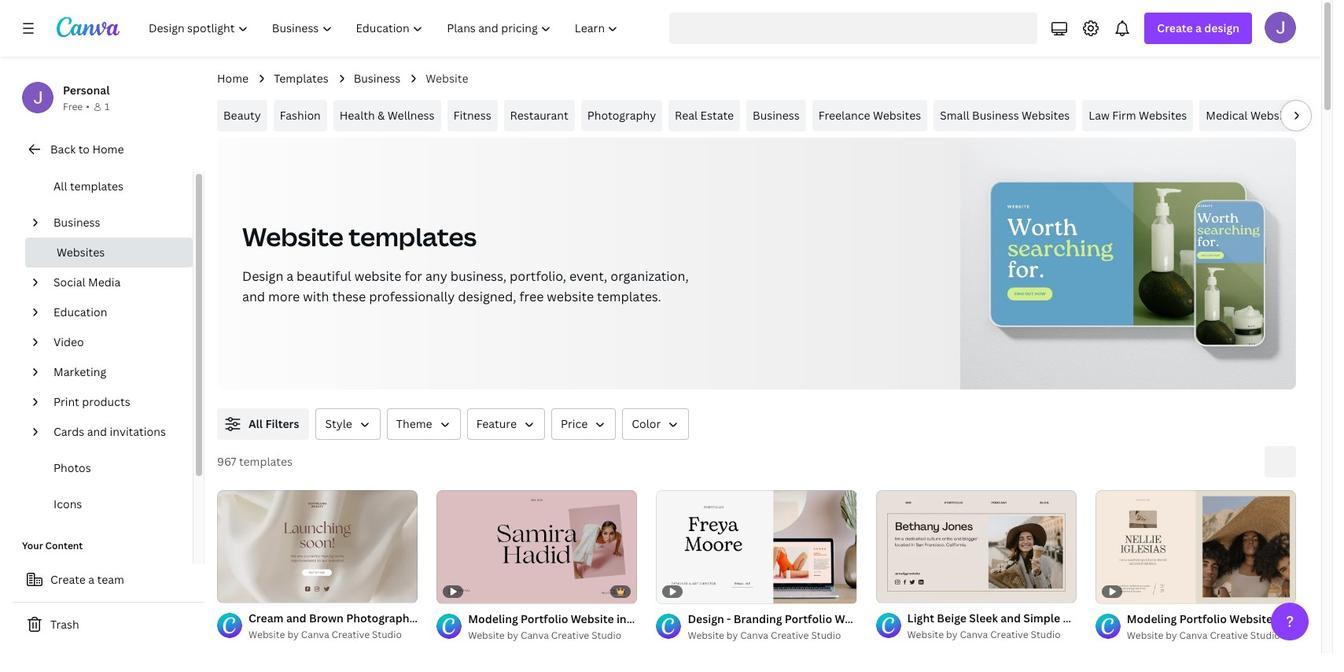 Task type: vqa. For each thing, say whether or not it's contained in the screenshot.
All corresponding to All Filters
yes



Task type: locate. For each thing, give the bounding box(es) containing it.
estate
[[701, 108, 734, 123]]

website templates
[[242, 220, 477, 253]]

photographic
[[346, 610, 419, 625]]

create inside dropdown button
[[1158, 20, 1193, 35]]

2 horizontal spatial business link
[[747, 100, 806, 131]]

all for all templates
[[53, 179, 67, 194]]

business inside small business websites link
[[972, 108, 1019, 123]]

video link
[[47, 327, 183, 357]]

restaurant link
[[504, 100, 575, 131]]

2 vertical spatial business link
[[47, 208, 183, 238]]

0 horizontal spatial website by canva creative studio
[[468, 628, 622, 642]]

0 vertical spatial all
[[53, 179, 67, 194]]

home
[[217, 71, 249, 86], [92, 142, 124, 157]]

light beige sleek and simple blogger personal website website by canva creative studio
[[908, 610, 1200, 641]]

personal up •
[[63, 83, 110, 98]]

2 website by canva creative studio from the left
[[688, 628, 841, 642]]

create a design
[[1158, 20, 1240, 35]]

beautiful
[[297, 267, 351, 285]]

1 horizontal spatial templates
[[239, 454, 293, 469]]

None search field
[[670, 13, 1038, 44]]

all templates
[[53, 179, 123, 194]]

website templates image
[[961, 138, 1297, 389], [961, 138, 1297, 389]]

1 horizontal spatial home
[[217, 71, 249, 86]]

3 website by canva creative studio from the left
[[1127, 628, 1281, 642]]

0 horizontal spatial personal
[[63, 83, 110, 98]]

home up beauty link
[[217, 71, 249, 86]]

967 templates
[[217, 454, 293, 469]]

invitations
[[110, 424, 166, 439]]

websites right freelance
[[873, 108, 921, 123]]

health & wellness link
[[333, 100, 441, 131]]

create inside button
[[50, 572, 86, 587]]

sleek
[[970, 610, 998, 625]]

studio inside cream and brown photographic beauty site launch website website by canva creative studio
[[372, 628, 402, 641]]

a up more
[[287, 267, 294, 285]]

canva inside cream and brown photographic beauty site launch website website by canva creative studio
[[301, 628, 329, 641]]

freelance websites link
[[812, 100, 928, 131]]

2 horizontal spatial templates
[[349, 220, 477, 253]]

1 vertical spatial beauty
[[421, 610, 459, 625]]

Sort by button
[[1265, 446, 1297, 478]]

marketing link
[[47, 357, 183, 387]]

1 vertical spatial templates
[[349, 220, 477, 253]]

create for create a design
[[1158, 20, 1193, 35]]

free
[[520, 288, 544, 305]]

a inside button
[[88, 572, 94, 587]]

back
[[50, 142, 76, 157]]

and right sleek
[[1001, 610, 1021, 625]]

templates for all templates
[[70, 179, 123, 194]]

1 horizontal spatial all
[[249, 416, 263, 431]]

a inside design a beautiful website for any business, portfolio, event, organization, and more with these professionally designed, free website templates.
[[287, 267, 294, 285]]

with
[[303, 288, 329, 305]]

1 vertical spatial website
[[547, 288, 594, 305]]

all left filters
[[249, 416, 263, 431]]

organization,
[[611, 267, 689, 285]]

creative
[[332, 628, 370, 641], [991, 628, 1029, 641], [551, 628, 589, 642], [771, 628, 809, 642], [1210, 628, 1248, 642]]

color button
[[623, 408, 689, 440]]

templates down back to home on the top left
[[70, 179, 123, 194]]

beauty link
[[217, 100, 267, 131]]

photos link
[[22, 453, 183, 483]]

1 horizontal spatial a
[[287, 267, 294, 285]]

business link right estate on the top
[[747, 100, 806, 131]]

templates up the for
[[349, 220, 477, 253]]

0 horizontal spatial home
[[92, 142, 124, 157]]

1 website by canva creative studio from the left
[[468, 628, 622, 642]]

health
[[340, 108, 375, 123]]

event,
[[570, 267, 608, 285]]

website by canva creative studio
[[468, 628, 622, 642], [688, 628, 841, 642], [1127, 628, 1281, 642]]

create
[[1158, 20, 1193, 35], [50, 572, 86, 587]]

cards
[[53, 424, 84, 439]]

templates
[[70, 179, 123, 194], [349, 220, 477, 253], [239, 454, 293, 469]]

websites right medical
[[1251, 108, 1299, 123]]

content
[[45, 539, 83, 552]]

business
[[354, 71, 401, 86], [753, 108, 800, 123], [972, 108, 1019, 123], [53, 215, 100, 230]]

2 horizontal spatial a
[[1196, 20, 1202, 35]]

and left brown
[[286, 610, 307, 625]]

0 vertical spatial personal
[[63, 83, 110, 98]]

and down design
[[242, 288, 265, 305]]

templates.
[[597, 288, 662, 305]]

websites right "firm"
[[1139, 108, 1187, 123]]

create left "design"
[[1158, 20, 1193, 35]]

by
[[288, 628, 299, 641], [947, 628, 958, 641], [507, 628, 519, 642], [727, 628, 738, 642], [1166, 628, 1177, 642]]

beauty left site
[[421, 610, 459, 625]]

0 vertical spatial home
[[217, 71, 249, 86]]

canva inside light beige sleek and simple blogger personal website website by canva creative studio
[[960, 628, 988, 641]]

and inside cream and brown photographic beauty site launch website website by canva creative studio
[[286, 610, 307, 625]]

0 horizontal spatial templates
[[70, 179, 123, 194]]

0 vertical spatial business link
[[354, 70, 401, 87]]

1 horizontal spatial beauty
[[421, 610, 459, 625]]

design
[[242, 267, 283, 285]]

a
[[1196, 20, 1202, 35], [287, 267, 294, 285], [88, 572, 94, 587]]

0 horizontal spatial a
[[88, 572, 94, 587]]

a inside dropdown button
[[1196, 20, 1202, 35]]

photography link
[[581, 100, 663, 131]]

a left team
[[88, 572, 94, 587]]

websites up "social media" on the top left of the page
[[57, 245, 105, 260]]

1 vertical spatial all
[[249, 416, 263, 431]]

1 horizontal spatial create
[[1158, 20, 1193, 35]]

0 horizontal spatial beauty
[[223, 108, 261, 123]]

site
[[462, 610, 483, 625]]

1 vertical spatial create
[[50, 572, 86, 587]]

business up &
[[354, 71, 401, 86]]

home right to
[[92, 142, 124, 157]]

social media
[[53, 275, 121, 290]]

1 vertical spatial home
[[92, 142, 124, 157]]

business right estate on the top
[[753, 108, 800, 123]]

website up these
[[355, 267, 402, 285]]

0 horizontal spatial all
[[53, 179, 67, 194]]

medical websites link
[[1200, 100, 1305, 131]]

website
[[426, 71, 469, 86], [242, 220, 344, 253], [527, 610, 571, 625], [1156, 610, 1200, 625], [249, 628, 285, 641], [908, 628, 944, 641], [468, 628, 505, 642], [688, 628, 725, 642], [1127, 628, 1164, 642]]

2 horizontal spatial website by canva creative studio
[[1127, 628, 1281, 642]]

0 vertical spatial a
[[1196, 20, 1202, 35]]

create down 'content'
[[50, 572, 86, 587]]

creative inside cream and brown photographic beauty site launch website website by canva creative studio
[[332, 628, 370, 641]]

photos
[[53, 460, 91, 475]]

0 vertical spatial create
[[1158, 20, 1193, 35]]

law firm websites link
[[1083, 100, 1194, 131]]

a left "design"
[[1196, 20, 1202, 35]]

2 vertical spatial templates
[[239, 454, 293, 469]]

all inside 'button'
[[249, 416, 263, 431]]

beauty down the home 'link'
[[223, 108, 261, 123]]

price button
[[552, 408, 616, 440]]

0 vertical spatial beauty
[[223, 108, 261, 123]]

for
[[405, 267, 422, 285]]

a for team
[[88, 572, 94, 587]]

fitness
[[454, 108, 491, 123]]

websites
[[873, 108, 921, 123], [1022, 108, 1070, 123], [1139, 108, 1187, 123], [1251, 108, 1299, 123], [57, 245, 105, 260]]

1 vertical spatial personal
[[1107, 610, 1154, 625]]

your
[[22, 539, 43, 552]]

light beige sleek and simple blogger personal website image
[[876, 490, 1077, 603]]

freelance websites
[[819, 108, 921, 123]]

create a team
[[50, 572, 124, 587]]

1 vertical spatial a
[[287, 267, 294, 285]]

and right cards
[[87, 424, 107, 439]]

cream
[[249, 610, 284, 625]]

website by canva creative studio link
[[249, 627, 418, 643], [908, 627, 1077, 643], [468, 627, 638, 643], [688, 627, 857, 643], [1127, 627, 1297, 643]]

templates for website templates
[[349, 220, 477, 253]]

business down all templates
[[53, 215, 100, 230]]

personal
[[63, 83, 110, 98], [1107, 610, 1154, 625]]

media
[[88, 275, 121, 290]]

cream and brown photographic beauty site launch website link
[[249, 610, 571, 627]]

law firm websites
[[1089, 108, 1187, 123]]

0 horizontal spatial create
[[50, 572, 86, 587]]

health & wellness
[[340, 108, 435, 123]]

0 vertical spatial templates
[[70, 179, 123, 194]]

1 horizontal spatial personal
[[1107, 610, 1154, 625]]

1 horizontal spatial website by canva creative studio
[[688, 628, 841, 642]]

2 vertical spatial a
[[88, 572, 94, 587]]

business link up &
[[354, 70, 401, 87]]

business link down the all templates link
[[47, 208, 183, 238]]

home link
[[217, 70, 249, 87]]

print products link
[[47, 387, 183, 417]]

personal right blogger
[[1107, 610, 1154, 625]]

and inside light beige sleek and simple blogger personal website website by canva creative studio
[[1001, 610, 1021, 625]]

beige
[[937, 610, 967, 625]]

all for all filters
[[249, 416, 263, 431]]

trash link
[[13, 609, 205, 640]]

all down back
[[53, 179, 67, 194]]

website down event,
[[547, 288, 594, 305]]

top level navigation element
[[138, 13, 632, 44]]

business for middle business link
[[753, 108, 800, 123]]

websites left law
[[1022, 108, 1070, 123]]

beauty inside cream and brown photographic beauty site launch website website by canva creative studio
[[421, 610, 459, 625]]

all filters
[[249, 416, 299, 431]]

print products
[[53, 394, 130, 409]]

medical
[[1206, 108, 1248, 123]]

templates down all filters 'button' at the left bottom
[[239, 454, 293, 469]]

filters
[[265, 416, 299, 431]]

0 vertical spatial website
[[355, 267, 402, 285]]

templates
[[274, 71, 329, 86]]

a for design
[[1196, 20, 1202, 35]]

business right small on the right of page
[[972, 108, 1019, 123]]



Task type: describe. For each thing, give the bounding box(es) containing it.
social
[[53, 275, 85, 290]]

color
[[632, 416, 661, 431]]

websites inside medical websites link
[[1251, 108, 1299, 123]]

medical websites
[[1206, 108, 1299, 123]]

more
[[268, 288, 300, 305]]

to
[[78, 142, 90, 157]]

team
[[97, 572, 124, 587]]

theme button
[[387, 408, 461, 440]]

a for beautiful
[[287, 267, 294, 285]]

business,
[[451, 267, 507, 285]]

real
[[675, 108, 698, 123]]

small business websites
[[940, 108, 1070, 123]]

real estate
[[675, 108, 734, 123]]

your content
[[22, 539, 83, 552]]

professionally
[[369, 288, 455, 305]]

by inside cream and brown photographic beauty site launch website website by canva creative studio
[[288, 628, 299, 641]]

back to home
[[50, 142, 124, 157]]

trash
[[50, 617, 79, 632]]

cards and invitations
[[53, 424, 166, 439]]

websites inside 'law firm websites' 'link'
[[1139, 108, 1187, 123]]

create a design button
[[1145, 13, 1253, 44]]

•
[[86, 100, 90, 113]]

personal inside light beige sleek and simple blogger personal website website by canva creative studio
[[1107, 610, 1154, 625]]

back to home link
[[13, 134, 205, 165]]

websites inside small business websites link
[[1022, 108, 1070, 123]]

products
[[82, 394, 130, 409]]

any
[[426, 267, 447, 285]]

creative inside light beige sleek and simple blogger personal website website by canva creative studio
[[991, 628, 1029, 641]]

fashion
[[280, 108, 321, 123]]

0 horizontal spatial business link
[[47, 208, 183, 238]]

templates for 967 templates
[[239, 454, 293, 469]]

cream and brown photographic beauty site launch website image
[[217, 490, 418, 603]]

create for create a team
[[50, 572, 86, 587]]

websites inside the freelance websites link
[[873, 108, 921, 123]]

designed,
[[458, 288, 517, 305]]

fitness link
[[447, 100, 498, 131]]

style
[[325, 416, 352, 431]]

jacob simon image
[[1265, 12, 1297, 43]]

icons link
[[22, 489, 183, 519]]

education
[[53, 304, 107, 319]]

business for the middle business link
[[354, 71, 401, 86]]

1
[[105, 100, 110, 113]]

video
[[53, 334, 84, 349]]

feature
[[476, 416, 517, 431]]

light beige sleek and simple blogger personal website link
[[908, 610, 1200, 627]]

blogger
[[1063, 610, 1104, 625]]

price
[[561, 416, 588, 431]]

967
[[217, 454, 236, 469]]

all filters button
[[217, 408, 310, 440]]

design a beautiful website for any business, portfolio, event, organization, and more with these professionally designed, free website templates.
[[242, 267, 689, 305]]

marketing
[[53, 364, 106, 379]]

create a team button
[[13, 564, 205, 596]]

by inside light beige sleek and simple blogger personal website website by canva creative studio
[[947, 628, 958, 641]]

real estate link
[[669, 100, 740, 131]]

beauty inside beauty link
[[223, 108, 261, 123]]

style button
[[316, 408, 381, 440]]

free
[[63, 100, 83, 113]]

small
[[940, 108, 970, 123]]

photography
[[587, 108, 656, 123]]

simple
[[1024, 610, 1061, 625]]

templates link
[[274, 70, 329, 87]]

0 horizontal spatial website
[[355, 267, 402, 285]]

business for the leftmost business link
[[53, 215, 100, 230]]

all templates link
[[22, 172, 183, 201]]

and inside design a beautiful website for any business, portfolio, event, organization, and more with these professionally designed, free website templates.
[[242, 288, 265, 305]]

design
[[1205, 20, 1240, 35]]

portfolio,
[[510, 267, 566, 285]]

launch
[[485, 610, 525, 625]]

light
[[908, 610, 935, 625]]

these
[[332, 288, 366, 305]]

1 horizontal spatial website
[[547, 288, 594, 305]]

small business websites link
[[934, 100, 1077, 131]]

icons
[[53, 496, 82, 511]]

studio inside light beige sleek and simple blogger personal website website by canva creative studio
[[1031, 628, 1061, 641]]

1 horizontal spatial business link
[[354, 70, 401, 87]]

&
[[378, 108, 385, 123]]

law
[[1089, 108, 1110, 123]]

1 vertical spatial business link
[[747, 100, 806, 131]]

restaurant
[[510, 108, 569, 123]]

brown
[[309, 610, 344, 625]]

firm
[[1113, 108, 1137, 123]]

fashion link
[[274, 100, 327, 131]]

social media link
[[47, 267, 183, 297]]

feature button
[[467, 408, 545, 440]]

theme
[[396, 416, 432, 431]]

wellness
[[388, 108, 435, 123]]

freelance
[[819, 108, 871, 123]]



